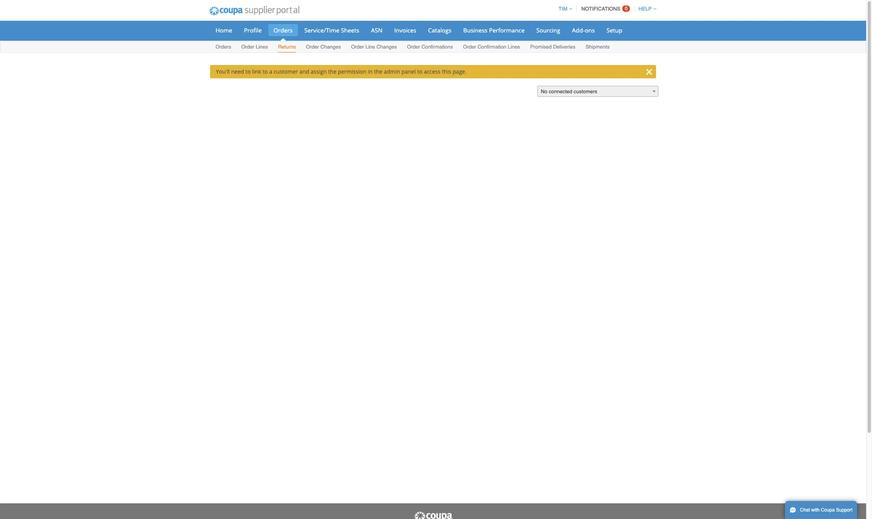 Task type: vqa. For each thing, say whether or not it's contained in the screenshot.
'Coupa Supplier Portal' image
yes



Task type: locate. For each thing, give the bounding box(es) containing it.
1 horizontal spatial the
[[374, 68, 383, 75]]

changes down service/time sheets at the left top
[[321, 44, 341, 50]]

the right the in
[[374, 68, 383, 75]]

to right panel on the left
[[417, 68, 423, 75]]

4 order from the left
[[407, 44, 420, 50]]

setup link
[[602, 24, 628, 36]]

order down the invoices in the top of the page
[[407, 44, 420, 50]]

a
[[269, 68, 272, 75]]

performance
[[489, 26, 525, 34]]

permission
[[338, 68, 367, 75]]

1 lines from the left
[[256, 44, 268, 50]]

access
[[424, 68, 441, 75]]

0 vertical spatial orders
[[274, 26, 293, 34]]

to left the link
[[246, 68, 251, 75]]

order left the line at the top of page
[[351, 44, 364, 50]]

setup
[[607, 26, 623, 34]]

orders up 'returns'
[[274, 26, 293, 34]]

order
[[241, 44, 254, 50], [306, 44, 319, 50], [351, 44, 364, 50], [407, 44, 420, 50], [463, 44, 476, 50]]

0 horizontal spatial changes
[[321, 44, 341, 50]]

notifications
[[582, 6, 621, 12]]

1 order from the left
[[241, 44, 254, 50]]

lines down the performance
[[508, 44, 520, 50]]

0 vertical spatial orders link
[[269, 24, 298, 36]]

chat
[[800, 508, 810, 513]]

in
[[368, 68, 373, 75]]

2 the from the left
[[374, 68, 383, 75]]

order line changes
[[351, 44, 397, 50]]

order down profile
[[241, 44, 254, 50]]

navigation containing notifications 0
[[555, 1, 657, 16]]

3 order from the left
[[351, 44, 364, 50]]

chat with coupa support
[[800, 508, 853, 513]]

business performance link
[[458, 24, 530, 36]]

lines
[[256, 44, 268, 50], [508, 44, 520, 50]]

catalogs link
[[423, 24, 457, 36]]

0 horizontal spatial lines
[[256, 44, 268, 50]]

connected
[[549, 89, 573, 95]]

0 horizontal spatial orders link
[[215, 42, 232, 53]]

order confirmation lines link
[[463, 42, 521, 53]]

ons
[[585, 26, 595, 34]]

this
[[442, 68, 451, 75]]

confirmation
[[478, 44, 507, 50]]

chat with coupa support button
[[785, 502, 858, 520]]

2 to from the left
[[263, 68, 268, 75]]

coupa
[[821, 508, 835, 513]]

help
[[639, 6, 652, 12]]

you'll
[[216, 68, 230, 75]]

0 horizontal spatial to
[[246, 68, 251, 75]]

page.
[[453, 68, 467, 75]]

1 horizontal spatial lines
[[508, 44, 520, 50]]

1 vertical spatial orders link
[[215, 42, 232, 53]]

changes
[[321, 44, 341, 50], [377, 44, 397, 50]]

to
[[246, 68, 251, 75], [263, 68, 268, 75], [417, 68, 423, 75]]

5 order from the left
[[463, 44, 476, 50]]

promised deliveries link
[[530, 42, 576, 53]]

2 lines from the left
[[508, 44, 520, 50]]

sourcing link
[[532, 24, 566, 36]]

1 horizontal spatial changes
[[377, 44, 397, 50]]

1 changes from the left
[[321, 44, 341, 50]]

service/time
[[305, 26, 340, 34]]

tim link
[[555, 6, 572, 12]]

orders link down home link
[[215, 42, 232, 53]]

service/time sheets link
[[299, 24, 365, 36]]

no
[[541, 89, 548, 95]]

service/time sheets
[[305, 26, 359, 34]]

lines inside "order confirmation lines" link
[[508, 44, 520, 50]]

the right 'assign'
[[328, 68, 337, 75]]

notifications 0
[[582, 5, 628, 12]]

changes right the line at the top of page
[[377, 44, 397, 50]]

2 order from the left
[[306, 44, 319, 50]]

0 vertical spatial coupa supplier portal image
[[204, 1, 305, 21]]

1 horizontal spatial to
[[263, 68, 268, 75]]

lines inside order lines link
[[256, 44, 268, 50]]

order down business
[[463, 44, 476, 50]]

0 horizontal spatial the
[[328, 68, 337, 75]]

help link
[[635, 6, 657, 12]]

orders down home link
[[216, 44, 231, 50]]

0 horizontal spatial orders
[[216, 44, 231, 50]]

the
[[328, 68, 337, 75], [374, 68, 383, 75]]

orders link up 'returns'
[[269, 24, 298, 36]]

order down service/time
[[306, 44, 319, 50]]

coupa supplier portal image
[[204, 1, 305, 21], [414, 512, 453, 520]]

lines down 'profile' link
[[256, 44, 268, 50]]

returns
[[278, 44, 296, 50]]

1 horizontal spatial coupa supplier portal image
[[414, 512, 453, 520]]

orders
[[274, 26, 293, 34], [216, 44, 231, 50]]

order changes
[[306, 44, 341, 50]]

catalogs
[[428, 26, 452, 34]]

order for order changes
[[306, 44, 319, 50]]

to left a
[[263, 68, 268, 75]]

promised deliveries
[[530, 44, 576, 50]]

orders link
[[269, 24, 298, 36], [215, 42, 232, 53]]

order for order confirmations
[[407, 44, 420, 50]]

order for order lines
[[241, 44, 254, 50]]

admin
[[384, 68, 400, 75]]

0 horizontal spatial coupa supplier portal image
[[204, 1, 305, 21]]

shipments link
[[586, 42, 610, 53]]

promised
[[530, 44, 552, 50]]

add-
[[572, 26, 585, 34]]

no connected customers
[[541, 89, 598, 95]]

navigation
[[555, 1, 657, 16]]

1 horizontal spatial orders
[[274, 26, 293, 34]]

2 horizontal spatial to
[[417, 68, 423, 75]]



Task type: describe. For each thing, give the bounding box(es) containing it.
1 the from the left
[[328, 68, 337, 75]]

order for order confirmation lines
[[463, 44, 476, 50]]

1 vertical spatial coupa supplier portal image
[[414, 512, 453, 520]]

asn
[[371, 26, 383, 34]]

order confirmations
[[407, 44, 453, 50]]

line
[[366, 44, 375, 50]]

order line changes link
[[351, 42, 398, 53]]

customer
[[274, 68, 298, 75]]

and
[[300, 68, 309, 75]]

business performance
[[463, 26, 525, 34]]

sheets
[[341, 26, 359, 34]]

asn link
[[366, 24, 388, 36]]

No connected customers text field
[[538, 86, 658, 97]]

1 horizontal spatial orders link
[[269, 24, 298, 36]]

1 vertical spatial orders
[[216, 44, 231, 50]]

you'll need to link to a customer and assign the permission in the admin panel to access this page.
[[216, 68, 467, 75]]

need
[[231, 68, 244, 75]]

No connected customers field
[[538, 86, 659, 97]]

profile
[[244, 26, 262, 34]]

invoices
[[394, 26, 417, 34]]

sourcing
[[537, 26, 561, 34]]

3 to from the left
[[417, 68, 423, 75]]

order lines
[[241, 44, 268, 50]]

add-ons link
[[567, 24, 600, 36]]

link
[[252, 68, 261, 75]]

deliveries
[[553, 44, 576, 50]]

2 changes from the left
[[377, 44, 397, 50]]

order confirmations link
[[407, 42, 454, 53]]

confirmations
[[422, 44, 453, 50]]

1 to from the left
[[246, 68, 251, 75]]

shipments
[[586, 44, 610, 50]]

panel
[[402, 68, 416, 75]]

order lines link
[[241, 42, 268, 53]]

profile link
[[239, 24, 267, 36]]

invoices link
[[389, 24, 422, 36]]

business
[[463, 26, 488, 34]]

tim
[[559, 6, 568, 12]]

order confirmation lines
[[463, 44, 520, 50]]

assign
[[311, 68, 327, 75]]

home link
[[211, 24, 237, 36]]

order for order line changes
[[351, 44, 364, 50]]

customers
[[574, 89, 598, 95]]

0
[[625, 5, 628, 11]]

order changes link
[[306, 42, 341, 53]]

add-ons
[[572, 26, 595, 34]]

returns link
[[278, 42, 296, 53]]

home
[[216, 26, 232, 34]]

support
[[837, 508, 853, 513]]

with
[[812, 508, 820, 513]]



